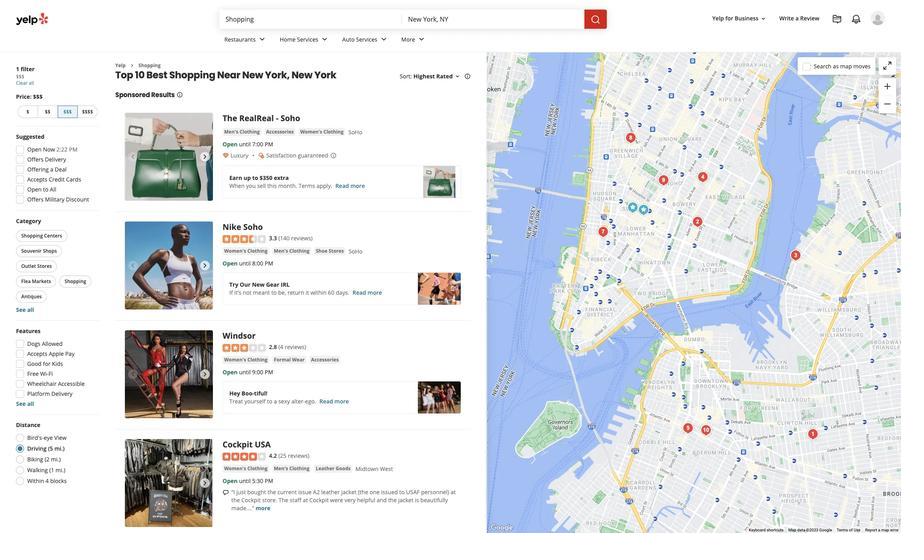 Task type: locate. For each thing, give the bounding box(es) containing it.
made.…"
[[232, 505, 254, 513]]

2 vertical spatial men's clothing button
[[272, 465, 311, 473]]

1 vertical spatial previous image
[[128, 261, 138, 271]]

2 vertical spatial men's
[[274, 466, 288, 473]]

read inside hey boo-tiful! treat yourself to a sexy alter-ego. read more
[[320, 398, 333, 406]]

until
[[239, 141, 251, 148], [239, 260, 251, 267], [239, 369, 251, 376], [239, 478, 251, 485]]

0 vertical spatial jacket
[[341, 489, 357, 497]]

read right the apply.
[[336, 182, 349, 190]]

24 chevron down v2 image
[[257, 35, 267, 44], [320, 35, 330, 44], [379, 35, 389, 44]]

men's clothing down "4.2 (25 reviews)"
[[274, 466, 310, 473]]

men's clothing up open until 7:00 pm
[[224, 129, 260, 136]]

shopping down category
[[21, 233, 43, 240]]

1 horizontal spatial stores
[[329, 248, 344, 255]]

0 vertical spatial men's clothing link
[[223, 128, 261, 136]]

0 horizontal spatial $$$
[[16, 73, 24, 80]]

open up hey
[[223, 369, 238, 376]]

1 vertical spatial all
[[27, 306, 34, 314]]

open up try
[[223, 260, 238, 267]]

2 see all from the top
[[16, 401, 34, 408]]

offers for offers delivery
[[27, 156, 44, 163]]

personnel)
[[421, 489, 449, 497]]

1 vertical spatial soho
[[243, 222, 263, 233]]

collier west image
[[698, 423, 714, 439]]

1 vertical spatial accessories link
[[310, 356, 341, 364]]

read inside try our new gear irl if it's not meant to be, return it within 60 days. read more
[[353, 289, 366, 297]]

all inside 1 filter $$$ clear all
[[29, 80, 34, 87]]

more link
[[395, 29, 433, 52]]

0 horizontal spatial map
[[841, 62, 852, 70]]

new inside try our new gear irl if it's not meant to be, return it within 60 days. read more
[[252, 281, 265, 289]]

2 vertical spatial previous image
[[128, 370, 138, 380]]

a left sexy
[[274, 398, 277, 406]]

16 chevron down v2 image for yelp for business
[[761, 15, 767, 22]]

0 vertical spatial see
[[16, 306, 26, 314]]

a right report
[[879, 529, 881, 533]]

it's
[[234, 289, 241, 297]]

2.8
[[269, 344, 277, 351]]

at down issue
[[303, 497, 308, 505]]

mi.) for biking (2 mi.)
[[51, 456, 61, 464]]

1 horizontal spatial for
[[726, 15, 734, 22]]

women's clothing link for leather goods
[[223, 465, 269, 473]]

soho for clothing
[[349, 129, 363, 136]]

beam image
[[788, 248, 804, 264]]

$$$ left $$$$
[[64, 109, 72, 115]]

be,
[[278, 289, 286, 297]]

see all button down antiques button at bottom
[[16, 306, 34, 314]]

2 services from the left
[[356, 35, 378, 43]]

now
[[43, 146, 55, 153]]

until for nike soho
[[239, 260, 251, 267]]

see all down platform
[[16, 401, 34, 408]]

0 horizontal spatial accessories
[[266, 129, 294, 136]]

nike soho
[[223, 222, 263, 233]]

business categories element
[[218, 29, 886, 52]]

next image for nike soho
[[200, 261, 210, 271]]

projects image
[[833, 14, 842, 24]]

2 24 chevron down v2 image from the left
[[320, 35, 330, 44]]

1 previous image from the top
[[128, 152, 138, 162]]

16 chevron down v2 image inside 'highest rated' dropdown button
[[455, 73, 461, 80]]

a2
[[313, 489, 320, 497]]

read right ego. in the bottom left of the page
[[320, 398, 333, 406]]

zoom out image
[[883, 99, 893, 109]]

24 chevron down v2 image left auto
[[320, 35, 330, 44]]

offering a deal
[[27, 166, 67, 173]]

treat
[[230, 398, 243, 406]]

mi.) right (2
[[51, 456, 61, 464]]

pink olive image
[[623, 130, 639, 146]]

user actions element
[[706, 10, 897, 59]]

2 previous image from the top
[[128, 261, 138, 271]]

nike soho link
[[223, 222, 263, 233]]

more link
[[256, 505, 271, 513]]

see all
[[16, 306, 34, 314], [16, 401, 34, 408]]

accepts down offering
[[27, 176, 47, 183]]

offers for offers military discount
[[27, 196, 44, 203]]

map left the error
[[882, 529, 890, 533]]

more inside earn up to $350 extra when you sell this month. terms apply. read more
[[351, 182, 365, 190]]

women's clothing button for accessories
[[223, 356, 269, 364]]

reviews) up wear
[[285, 344, 306, 351]]

map data ©2023 google
[[789, 529, 832, 533]]

0 vertical spatial see all
[[16, 306, 34, 314]]

1 services from the left
[[297, 35, 318, 43]]

1 next image from the top
[[200, 370, 210, 380]]

1 slideshow element from the top
[[125, 113, 213, 201]]

0 vertical spatial yelp
[[713, 15, 724, 22]]

1 vertical spatial read
[[353, 289, 366, 297]]

1 horizontal spatial accessories button
[[310, 356, 341, 364]]

women's up guaranteed
[[300, 129, 322, 136]]

1 accepts from the top
[[27, 176, 47, 183]]

women's clothing link
[[299, 128, 345, 136], [223, 247, 269, 255], [223, 356, 269, 364], [223, 465, 269, 473]]

the realreal - soho image
[[125, 113, 213, 201], [625, 200, 641, 216]]

jacket up the very
[[341, 489, 357, 497]]

1 vertical spatial map
[[882, 529, 890, 533]]

1 horizontal spatial the realreal - soho image
[[625, 200, 641, 216]]

mi.) right (5
[[54, 445, 65, 453]]

16 chevron down v2 image right business
[[761, 15, 767, 22]]

0 vertical spatial delivery
[[45, 156, 66, 163]]

2 vertical spatial reviews)
[[288, 453, 310, 460]]

men's clothing for soho
[[274, 248, 310, 255]]

boo-
[[242, 390, 254, 398]]

2 vertical spatial $$$
[[64, 109, 72, 115]]

women's clothing link down "2.8 star rating" image
[[223, 356, 269, 364]]

none field find
[[226, 15, 396, 24]]

0 vertical spatial accessories button
[[265, 128, 296, 136]]

1 none field from the left
[[226, 15, 396, 24]]

0 vertical spatial stores
[[329, 248, 344, 255]]

0 horizontal spatial accessories button
[[265, 128, 296, 136]]

women's clothing link down 3.3 star rating image
[[223, 247, 269, 255]]

1 horizontal spatial none field
[[408, 15, 578, 24]]

nike soho image
[[636, 202, 652, 218], [125, 222, 213, 310]]

stores inside button
[[329, 248, 344, 255]]

mi.) for walking (1 mi.)
[[56, 467, 65, 475]]

men's clothing link down 3.3 (140 reviews)
[[272, 247, 311, 255]]

slideshow element for the
[[125, 113, 213, 201]]

women's clothing down "2.8 star rating" image
[[224, 357, 268, 364]]

clothing for women's clothing link on top of guaranteed
[[324, 129, 344, 136]]

none field near
[[408, 15, 578, 24]]

accessories button right wear
[[310, 356, 341, 364]]

women's for leather goods
[[224, 466, 246, 473]]

women's clothing button down 3.3 star rating image
[[223, 247, 269, 255]]

2 horizontal spatial $$$
[[64, 109, 72, 115]]

accessories down -
[[266, 129, 294, 136]]

slideshow element for nike
[[125, 222, 213, 310]]

map for error
[[882, 529, 890, 533]]

accessories for top accessories "button"
[[266, 129, 294, 136]]

open for cockpit usa
[[223, 478, 238, 485]]

2 until from the top
[[239, 260, 251, 267]]

2 soho from the top
[[349, 248, 363, 255]]

to left be,
[[272, 289, 277, 297]]

top 10 best shopping near new york, new york
[[115, 69, 337, 82]]

2 see all button from the top
[[16, 401, 34, 408]]

women's down the 4.2 star rating image
[[224, 466, 246, 473]]

write a review link
[[777, 11, 823, 26]]

Near text field
[[408, 15, 578, 24]]

a left deal at the left top
[[50, 166, 53, 173]]

1 vertical spatial 16 chevron down v2 image
[[455, 73, 461, 80]]

group
[[879, 78, 897, 113], [14, 133, 99, 206], [14, 217, 99, 314], [14, 328, 99, 409]]

women's clothing link down the 4.2 star rating image
[[223, 465, 269, 473]]

info icon image
[[331, 152, 337, 159], [331, 152, 337, 159]]

all down platform
[[27, 401, 34, 408]]

men's clothing for usa
[[274, 466, 310, 473]]

16 chevron down v2 image
[[761, 15, 767, 22], [455, 73, 461, 80]]

0 horizontal spatial the
[[232, 497, 240, 505]]

previous image for the
[[128, 152, 138, 162]]

16 speech v2 image
[[223, 490, 229, 497]]

home services
[[280, 35, 318, 43]]

1 vertical spatial next image
[[200, 261, 210, 271]]

slideshow element
[[125, 113, 213, 201], [125, 222, 213, 310], [125, 331, 213, 419], [125, 440, 213, 528]]

1 vertical spatial see all
[[16, 401, 34, 408]]

for inside button
[[726, 15, 734, 22]]

clothing for women's clothing link corresponding to shoe stores
[[248, 248, 268, 255]]

$$
[[45, 109, 50, 115]]

a
[[796, 15, 799, 22], [50, 166, 53, 173], [274, 398, 277, 406], [879, 529, 881, 533]]

jacket down usaf
[[398, 497, 414, 505]]

offering
[[27, 166, 49, 173]]

clothing for women's clothing link corresponding to accessories
[[248, 357, 268, 364]]

view
[[54, 435, 67, 442]]

women's
[[300, 129, 322, 136], [224, 248, 246, 255], [224, 357, 246, 364], [224, 466, 246, 473]]

group containing category
[[14, 217, 99, 314]]

None search field
[[219, 10, 609, 29]]

until left 8:00
[[239, 260, 251, 267]]

1 vertical spatial delivery
[[51, 391, 73, 398]]

men's clothing link down "4.2 (25 reviews)"
[[272, 465, 311, 473]]

yelp for yelp for business
[[713, 15, 724, 22]]

0 horizontal spatial services
[[297, 35, 318, 43]]

formal wear
[[274, 357, 305, 364]]

2 see from the top
[[16, 401, 26, 408]]

24 chevron down v2 image
[[417, 35, 427, 44]]

mi.) right (1
[[56, 467, 65, 475]]

for inside group
[[43, 360, 51, 368]]

0 vertical spatial all
[[29, 80, 34, 87]]

for left business
[[726, 15, 734, 22]]

previous image
[[128, 152, 138, 162], [128, 261, 138, 271], [128, 370, 138, 380]]

0 vertical spatial accessories link
[[265, 128, 296, 136]]

until for the realreal - soho
[[239, 141, 251, 148]]

1
[[16, 65, 19, 73]]

2 offers from the top
[[27, 196, 44, 203]]

2 next image from the top
[[200, 261, 210, 271]]

open down suggested
[[27, 146, 42, 153]]

to left all at the top of the page
[[43, 186, 48, 193]]

2 accepts from the top
[[27, 350, 47, 358]]

read right the days.
[[353, 289, 366, 297]]

reviews) right (140
[[291, 235, 313, 242]]

the inside "i just bought the current issue a2 leather jacket (the one issued to usaf personnel) at the cockpit store. the staff at cockpit were very helpful and the jacket is beautifully made.…"
[[279, 497, 288, 505]]

soho for stores
[[349, 248, 363, 255]]

accepts up good at the left bottom
[[27, 350, 47, 358]]

1 see all button from the top
[[16, 306, 34, 314]]

shopping
[[139, 62, 161, 69], [169, 69, 215, 82], [21, 233, 43, 240], [65, 278, 86, 285]]

3 until from the top
[[239, 369, 251, 376]]

4.2 (25 reviews)
[[269, 453, 310, 460]]

0 vertical spatial $$$
[[16, 73, 24, 80]]

16 luxury v2 image
[[223, 153, 229, 159]]

it
[[306, 289, 309, 297]]

1 see from the top
[[16, 306, 26, 314]]

clothing down 3.3 (140 reviews)
[[290, 248, 310, 255]]

0 horizontal spatial 16 chevron down v2 image
[[455, 73, 461, 80]]

york,
[[265, 69, 290, 82]]

men's clothing link up open until 7:00 pm
[[223, 128, 261, 136]]

to
[[252, 174, 258, 182], [43, 186, 48, 193], [272, 289, 277, 297], [267, 398, 273, 406], [400, 489, 405, 497]]

women's clothing button down "2.8 star rating" image
[[223, 356, 269, 364]]

yelp inside yelp for business button
[[713, 15, 724, 22]]

cockpit down bought
[[242, 497, 261, 505]]

women's down "2.8 star rating" image
[[224, 357, 246, 364]]

24 chevron down v2 image inside home services link
[[320, 35, 330, 44]]

suggested
[[16, 133, 45, 141]]

were
[[330, 497, 343, 505]]

map for moves
[[841, 62, 852, 70]]

men's clothing button down 3.3 (140 reviews)
[[272, 247, 311, 255]]

1 horizontal spatial map
[[882, 529, 890, 533]]

open up 16 luxury v2 "icon"
[[223, 141, 238, 148]]

1 horizontal spatial yelp
[[713, 15, 724, 22]]

1 vertical spatial reviews)
[[285, 344, 306, 351]]

2 next image from the top
[[200, 479, 210, 489]]

$$$$
[[82, 109, 93, 115]]

1 horizontal spatial 24 chevron down v2 image
[[320, 35, 330, 44]]

see all down antiques button at bottom
[[16, 306, 34, 314]]

guaranteed
[[298, 152, 328, 160]]

stores up markets
[[37, 263, 52, 270]]

0 vertical spatial soho
[[349, 129, 363, 136]]

0 vertical spatial read
[[336, 182, 349, 190]]

to right up
[[252, 174, 258, 182]]

issued
[[381, 489, 398, 497]]

clothing up 9:00
[[248, 357, 268, 364]]

0 horizontal spatial terms
[[299, 182, 315, 190]]

option group
[[14, 422, 99, 488]]

0 vertical spatial map
[[841, 62, 852, 70]]

next image for windsor
[[200, 370, 210, 380]]

the down current
[[279, 497, 288, 505]]

3 slideshow element from the top
[[125, 331, 213, 419]]

clothing up guaranteed
[[324, 129, 344, 136]]

the down "i
[[232, 497, 240, 505]]

1 horizontal spatial services
[[356, 35, 378, 43]]

yelp for business
[[713, 15, 759, 22]]

1 horizontal spatial 16 chevron down v2 image
[[761, 15, 767, 22]]

accessories right wear
[[311, 357, 339, 364]]

return
[[288, 289, 304, 297]]

clothing up open until 7:00 pm
[[240, 129, 260, 136]]

pm right 8:00
[[265, 260, 273, 267]]

the rising states image
[[690, 214, 706, 230]]

$$$
[[16, 73, 24, 80], [33, 93, 43, 101], [64, 109, 72, 115]]

accepts for accepts credit cards
[[27, 176, 47, 183]]

delivery down open now 2:22 pm
[[45, 156, 66, 163]]

services right auto
[[356, 35, 378, 43]]

open until 7:00 pm
[[223, 141, 273, 148]]

0 vertical spatial reviews)
[[291, 235, 313, 242]]

for up wi-
[[43, 360, 51, 368]]

flea markets
[[21, 278, 51, 285]]

all down antiques button at bottom
[[27, 306, 34, 314]]

clothing
[[240, 129, 260, 136], [324, 129, 344, 136], [248, 248, 268, 255], [290, 248, 310, 255], [248, 357, 268, 364], [248, 466, 268, 473], [290, 466, 310, 473]]

open up "i
[[223, 478, 238, 485]]

0 vertical spatial accessories
[[266, 129, 294, 136]]

see all button down platform
[[16, 401, 34, 408]]

biking
[[27, 456, 43, 464]]

1 horizontal spatial the
[[279, 497, 288, 505]]

the up store. at the bottom
[[268, 489, 276, 497]]

leather goods
[[316, 466, 351, 473]]

soho up 3.3 star rating image
[[243, 222, 263, 233]]

men's
[[224, 129, 239, 136], [274, 248, 288, 255], [274, 466, 288, 473]]

1 until from the top
[[239, 141, 251, 148]]

1 vertical spatial see all button
[[16, 401, 34, 408]]

auto
[[342, 35, 355, 43]]

beautifully
[[421, 497, 448, 505]]

24 chevron down v2 image inside restaurants link
[[257, 35, 267, 44]]

1 vertical spatial mi.)
[[51, 456, 61, 464]]

this
[[267, 182, 277, 190]]

delivery down wheelchair accessible
[[51, 391, 73, 398]]

to left usaf
[[400, 489, 405, 497]]

0 vertical spatial offers
[[27, 156, 44, 163]]

0 horizontal spatial read
[[320, 398, 333, 406]]

realreal
[[239, 113, 274, 124]]

1 next image from the top
[[200, 152, 210, 162]]

0 vertical spatial next image
[[200, 152, 210, 162]]

0 vertical spatial accepts
[[27, 176, 47, 183]]

1 vertical spatial $$$
[[33, 93, 43, 101]]

2:22
[[57, 146, 68, 153]]

1 vertical spatial accessories
[[311, 357, 339, 364]]

16 chevron down v2 image inside yelp for business button
[[761, 15, 767, 22]]

pay
[[65, 350, 75, 358]]

terms of use
[[837, 529, 861, 533]]

notifications image
[[852, 14, 862, 24]]

2 none field from the left
[[408, 15, 578, 24]]

1 horizontal spatial read
[[336, 182, 349, 190]]

shortcuts
[[767, 529, 784, 533]]

3 24 chevron down v2 image from the left
[[379, 35, 389, 44]]

0 vertical spatial terms
[[299, 182, 315, 190]]

delivery for platform delivery
[[51, 391, 73, 398]]

within
[[27, 478, 44, 485]]

5:30
[[252, 478, 263, 485]]

4 until from the top
[[239, 478, 251, 485]]

windsor image
[[125, 331, 213, 419]]

2 slideshow element from the top
[[125, 222, 213, 310]]

0 vertical spatial at
[[451, 489, 456, 497]]

women's clothing for accessories
[[224, 357, 268, 364]]

next image
[[200, 152, 210, 162], [200, 261, 210, 271]]

1 soho from the top
[[349, 129, 363, 136]]

see all button for category
[[16, 306, 34, 314]]

1 24 chevron down v2 image from the left
[[257, 35, 267, 44]]

1 offers from the top
[[27, 156, 44, 163]]

1 horizontal spatial at
[[451, 489, 456, 497]]

accessories for accessories "button" to the bottom
[[311, 357, 339, 364]]

2 vertical spatial read
[[320, 398, 333, 406]]

military
[[45, 196, 65, 203]]

0 vertical spatial men's clothing button
[[223, 128, 261, 136]]

highest
[[414, 73, 435, 80]]

a right the write
[[796, 15, 799, 22]]

24 chevron down v2 image inside auto services link
[[379, 35, 389, 44]]

issue
[[298, 489, 312, 497]]

0 horizontal spatial the
[[223, 113, 237, 124]]

new up meant
[[252, 281, 265, 289]]

reviews) for cockpit usa
[[288, 453, 310, 460]]

2 horizontal spatial 24 chevron down v2 image
[[379, 35, 389, 44]]

biking (2 mi.)
[[27, 456, 61, 464]]

0 vertical spatial see all button
[[16, 306, 34, 314]]

next image
[[200, 370, 210, 380], [200, 479, 210, 489]]

1 vertical spatial terms
[[837, 529, 849, 533]]

more right ego. in the bottom left of the page
[[335, 398, 349, 406]]

2 vertical spatial men's clothing link
[[272, 465, 311, 473]]

men's up open until 7:00 pm
[[224, 129, 239, 136]]

stores inside button
[[37, 263, 52, 270]]

0 vertical spatial for
[[726, 15, 734, 22]]

1 vertical spatial accepts
[[27, 350, 47, 358]]

keyboard
[[749, 529, 766, 533]]

open
[[223, 141, 238, 148], [27, 146, 42, 153], [27, 186, 42, 193], [223, 260, 238, 267], [223, 369, 238, 376], [223, 478, 238, 485]]

1 vertical spatial yelp
[[115, 62, 126, 69]]

next image for the realreal - soho
[[200, 152, 210, 162]]

clothing for 'men's clothing' 'link' related to usa
[[290, 466, 310, 473]]

0 horizontal spatial for
[[43, 360, 51, 368]]

1 horizontal spatial jacket
[[398, 497, 414, 505]]

see for category
[[16, 306, 26, 314]]

a inside hey boo-tiful! treat yourself to a sexy alter-ego. read more
[[274, 398, 277, 406]]

(25
[[279, 453, 287, 460]]

men's clothing link for usa
[[272, 465, 311, 473]]

until up luxury at the left top of page
[[239, 141, 251, 148]]

all right clear
[[29, 80, 34, 87]]

1 vertical spatial men's
[[274, 248, 288, 255]]

the down issued at the bottom left
[[388, 497, 397, 505]]

1 vertical spatial see
[[16, 401, 26, 408]]

clothing up 8:00
[[248, 248, 268, 255]]

1 vertical spatial jacket
[[398, 497, 414, 505]]

to inside earn up to $350 extra when you sell this month. terms apply. read more
[[252, 174, 258, 182]]

the
[[223, 113, 237, 124], [279, 497, 288, 505]]

24 chevron down v2 image right restaurants
[[257, 35, 267, 44]]

leather goods button
[[314, 465, 352, 473]]

formal wear button
[[272, 356, 306, 364]]

men's clothing down 3.3 (140 reviews)
[[274, 248, 310, 255]]

1 vertical spatial soho
[[349, 248, 363, 255]]

4 slideshow element from the top
[[125, 440, 213, 528]]

$$$ down 1
[[16, 73, 24, 80]]

women's down 3.3 star rating image
[[224, 248, 246, 255]]

1 vertical spatial at
[[303, 497, 308, 505]]

None field
[[226, 15, 396, 24], [408, 15, 578, 24]]

terms left the apply.
[[299, 182, 315, 190]]

see
[[16, 306, 26, 314], [16, 401, 26, 408]]

0 vertical spatial next image
[[200, 370, 210, 380]]

of
[[850, 529, 853, 533]]

2 horizontal spatial read
[[353, 289, 366, 297]]

1 vertical spatial men's clothing link
[[272, 247, 311, 255]]

1 horizontal spatial accessories link
[[310, 356, 341, 364]]

16 chevron down v2 image for highest rated
[[455, 73, 461, 80]]

3.3 (140 reviews)
[[269, 235, 313, 242]]

0 horizontal spatial none field
[[226, 15, 396, 24]]

1 vertical spatial next image
[[200, 479, 210, 489]]

men's clothing button up open until 7:00 pm
[[223, 128, 261, 136]]

playing mantis image
[[595, 224, 611, 240]]

good
[[27, 360, 42, 368]]

offers up offering
[[27, 156, 44, 163]]

1 horizontal spatial nike soho image
[[636, 202, 652, 218]]

1 vertical spatial stores
[[37, 263, 52, 270]]

clothing up 5:30
[[248, 466, 268, 473]]

pm right 2:22
[[69, 146, 78, 153]]

0 horizontal spatial accessories link
[[265, 128, 296, 136]]

accessories link right wear
[[310, 356, 341, 364]]

deal
[[55, 166, 67, 173]]

the left realreal
[[223, 113, 237, 124]]

centers
[[44, 233, 62, 240]]

1 vertical spatial men's clothing button
[[272, 247, 311, 255]]

pm right 7:00 at the top of page
[[265, 141, 273, 148]]

midtown
[[356, 466, 379, 473]]

pm right 5:30
[[265, 478, 273, 485]]

men's clothing link for soho
[[272, 247, 311, 255]]

accessories button down -
[[265, 128, 296, 136]]

1 see all from the top
[[16, 306, 34, 314]]

to down "tiful!"
[[267, 398, 273, 406]]

yelp link
[[115, 62, 126, 69]]



Task type: describe. For each thing, give the bounding box(es) containing it.
write a review
[[780, 15, 820, 22]]

60
[[328, 289, 335, 297]]

more
[[402, 35, 415, 43]]

yelp for yelp link
[[115, 62, 126, 69]]

open to all
[[27, 186, 56, 193]]

16 info v2 image
[[465, 73, 471, 80]]

when
[[230, 182, 245, 190]]

within 4 blocks
[[27, 478, 67, 485]]

review
[[801, 15, 820, 22]]

women's clothing link for shoe stores
[[223, 247, 269, 255]]

open until 8:00 pm
[[223, 260, 273, 267]]

women's clothing up guaranteed
[[300, 129, 344, 136]]

0 vertical spatial men's clothing
[[224, 129, 260, 136]]

price: $$$ group
[[16, 93, 99, 120]]

clothing for the top 'men's clothing' 'link'
[[240, 129, 260, 136]]

driving (5 mi.)
[[27, 445, 65, 453]]

delivery for offers delivery
[[45, 156, 66, 163]]

see all for category
[[16, 306, 34, 314]]

stores for shoe stores
[[329, 248, 344, 255]]

antiques
[[21, 294, 42, 300]]

free people image
[[680, 421, 696, 437]]

all for features
[[27, 401, 34, 408]]

4.2 star rating image
[[223, 453, 266, 461]]

see for features
[[16, 401, 26, 408]]

month.
[[278, 182, 297, 190]]

0 vertical spatial soho
[[281, 113, 300, 124]]

3 previous image from the top
[[128, 370, 138, 380]]

0 horizontal spatial soho
[[243, 222, 263, 233]]

accepts for accepts apple pay
[[27, 350, 47, 358]]

women's clothing button for shoe stores
[[223, 247, 269, 255]]

souvenir
[[21, 248, 42, 255]]

map region
[[416, 0, 902, 534]]

women's clothing button up guaranteed
[[299, 128, 345, 136]]

group containing suggested
[[14, 133, 99, 206]]

open until 5:30 pm
[[223, 478, 273, 485]]

walking
[[27, 467, 48, 475]]

for for kids
[[43, 360, 51, 368]]

cockpit down a2
[[310, 497, 329, 505]]

3.3 star rating image
[[223, 235, 266, 243]]

7:00
[[252, 141, 263, 148]]

outlet stores button
[[16, 261, 57, 273]]

one
[[370, 489, 380, 497]]

men's for cockpit usa
[[274, 466, 288, 473]]

tiful!
[[254, 390, 268, 398]]

men's for nike soho
[[274, 248, 288, 255]]

map
[[789, 529, 797, 533]]

services for home services
[[297, 35, 318, 43]]

search image
[[591, 15, 601, 24]]

leather
[[316, 466, 335, 473]]

business
[[735, 15, 759, 22]]

$$ button
[[38, 106, 57, 118]]

to inside try our new gear irl if it's not meant to be, return it within 60 days. read more
[[272, 289, 277, 297]]

16 satisfactions guaranteed v2 image
[[258, 153, 265, 159]]

alter-
[[292, 398, 305, 406]]

to inside group
[[43, 186, 48, 193]]

pm for the realreal - soho
[[265, 141, 273, 148]]

highest rated button
[[414, 73, 461, 80]]

bird's-eye view
[[27, 435, 67, 442]]

a for write
[[796, 15, 799, 22]]

(the
[[358, 489, 368, 497]]

0 horizontal spatial at
[[303, 497, 308, 505]]

pm for cockpit usa
[[265, 478, 273, 485]]

offers military discount
[[27, 196, 89, 203]]

expand map image
[[883, 61, 893, 70]]

new left york
[[292, 69, 313, 82]]

distance
[[16, 422, 40, 429]]

walking (1 mi.)
[[27, 467, 65, 475]]

our
[[240, 281, 251, 289]]

women's for shoe stores
[[224, 248, 246, 255]]

24 chevron down v2 image for restaurants
[[257, 35, 267, 44]]

satisfaction guaranteed
[[266, 152, 328, 160]]

cockpit usa link
[[223, 440, 271, 451]]

until for cockpit usa
[[239, 478, 251, 485]]

©2023
[[807, 529, 819, 533]]

16 chevron right v2 image
[[129, 62, 135, 69]]

terms inside earn up to $350 extra when you sell this month. terms apply. read more
[[299, 182, 315, 190]]

0 vertical spatial the
[[223, 113, 237, 124]]

hey boo-tiful! treat yourself to a sexy alter-ego. read more
[[230, 390, 349, 406]]

flea
[[21, 278, 31, 285]]

driving
[[27, 445, 47, 453]]

all for category
[[27, 306, 34, 314]]

more inside hey boo-tiful! treat yourself to a sexy alter-ego. read more
[[335, 398, 349, 406]]

2 horizontal spatial the
[[388, 497, 397, 505]]

terms of use link
[[837, 529, 861, 533]]

zoom in image
[[883, 82, 893, 91]]

option group containing distance
[[14, 422, 99, 488]]

more down store. at the bottom
[[256, 505, 271, 513]]

previous image for nike
[[128, 261, 138, 271]]

wheelchair
[[27, 381, 57, 388]]

wi-
[[40, 371, 49, 378]]

dogs
[[27, 340, 40, 348]]

reviews) for nike soho
[[291, 235, 313, 242]]

accepts apple pay
[[27, 350, 75, 358]]

0 horizontal spatial the realreal - soho image
[[125, 113, 213, 201]]

1 horizontal spatial $$$
[[33, 93, 43, 101]]

ego.
[[305, 398, 316, 406]]

group containing features
[[14, 328, 99, 409]]

bird's-
[[27, 435, 44, 442]]

a for offering
[[50, 166, 53, 173]]

clothing for soho 'men's clothing' 'link'
[[290, 248, 310, 255]]

2.8 star rating image
[[223, 344, 266, 352]]

for for business
[[726, 15, 734, 22]]

clear all link
[[16, 80, 34, 87]]

4
[[46, 478, 49, 485]]

kids
[[52, 360, 63, 368]]

the evolution store image
[[656, 173, 672, 189]]

and
[[377, 497, 387, 505]]

see all button for features
[[16, 401, 34, 408]]

1 vertical spatial accessories button
[[310, 356, 341, 364]]

"i just bought the current issue a2 leather jacket (the one issued to usaf personnel) at the cockpit store. the staff at cockpit were very helpful and the jacket is beautifully made.…"
[[232, 489, 456, 513]]

you
[[246, 182, 256, 190]]

1 vertical spatial nike soho image
[[125, 222, 213, 310]]

women's clothing for shoe stores
[[224, 248, 268, 255]]

yourself
[[245, 398, 266, 406]]

1 filter $$$ clear all
[[16, 65, 35, 87]]

to inside "i just bought the current issue a2 leather jacket (the one issued to usaf personnel) at the cockpit store. the staff at cockpit were very helpful and the jacket is beautifully made.…"
[[400, 489, 405, 497]]

10
[[135, 69, 145, 82]]

open for nike soho
[[223, 260, 238, 267]]

3.3
[[269, 235, 277, 242]]

16 info v2 image
[[176, 92, 183, 98]]

0 vertical spatial men's
[[224, 129, 239, 136]]

cockpit usa image
[[125, 440, 213, 528]]

report a map error link
[[866, 529, 899, 533]]

1 horizontal spatial the
[[268, 489, 276, 497]]

$$$ inside 1 filter $$$ clear all
[[16, 73, 24, 80]]

more inside try our new gear irl if it's not meant to be, return it within 60 days. read more
[[368, 289, 382, 297]]

shoe stores link
[[314, 247, 346, 255]]

men's clothing button for soho
[[272, 247, 311, 255]]

$ button
[[18, 106, 38, 118]]

women's for accessories
[[224, 357, 246, 364]]

results
[[151, 91, 175, 100]]

christina o. image
[[871, 11, 886, 25]]

Find text field
[[226, 15, 396, 24]]

24 chevron down v2 image for home services
[[320, 35, 330, 44]]

moves
[[854, 62, 871, 70]]

leather
[[321, 489, 340, 497]]

eye
[[44, 435, 53, 442]]

4.2
[[269, 453, 277, 460]]

stores for outlet stores
[[37, 263, 52, 270]]

yelp for business button
[[710, 11, 770, 26]]

just
[[236, 489, 246, 497]]

open now 2:22 pm
[[27, 146, 78, 153]]

shopping right 16 chevron right v2 image
[[139, 62, 161, 69]]

usaf
[[406, 489, 420, 497]]

slideshow element for cockpit
[[125, 440, 213, 528]]

extra
[[274, 174, 289, 182]]

cockpit up the 4.2 star rating image
[[223, 440, 253, 451]]

women's clothing link up guaranteed
[[299, 128, 345, 136]]

bought
[[247, 489, 266, 497]]

see all for features
[[16, 401, 34, 408]]

(4
[[279, 344, 283, 351]]

filter
[[21, 65, 35, 73]]

new right near
[[242, 69, 263, 82]]

$
[[26, 109, 29, 115]]

try
[[230, 281, 238, 289]]

open for windsor
[[223, 369, 238, 376]]

luxury
[[231, 152, 249, 160]]

clothing for leather goods women's clothing link
[[248, 466, 268, 473]]

24 chevron down v2 image for auto services
[[379, 35, 389, 44]]

to inside hey boo-tiful! treat yourself to a sexy alter-ego. read more
[[267, 398, 273, 406]]

0 vertical spatial nike soho image
[[636, 202, 652, 218]]

services for auto services
[[356, 35, 378, 43]]

irl
[[281, 281, 290, 289]]

shopping right markets
[[65, 278, 86, 285]]

reviews) for windsor
[[285, 344, 306, 351]]

women's clothing link for accessories
[[223, 356, 269, 364]]

men's clothing button for usa
[[272, 465, 311, 473]]

next image for cockpit usa
[[200, 479, 210, 489]]

1 horizontal spatial terms
[[837, 529, 849, 533]]

(5
[[48, 445, 53, 453]]

until for windsor
[[239, 369, 251, 376]]

pm for windsor
[[265, 369, 273, 376]]

home
[[280, 35, 296, 43]]

$$$ inside button
[[64, 109, 72, 115]]

previous image
[[128, 479, 138, 489]]

home services link
[[273, 29, 336, 52]]

google image
[[489, 524, 515, 534]]

keyboard shortcuts
[[749, 529, 784, 533]]

open for the realreal - soho
[[223, 141, 238, 148]]

shopping up 16 info v2 icon
[[169, 69, 215, 82]]

pm for nike soho
[[265, 260, 273, 267]]

mi.) for driving (5 mi.)
[[54, 445, 65, 453]]

sexy
[[279, 398, 290, 406]]

accepts credit cards
[[27, 176, 81, 183]]

auto services
[[342, 35, 378, 43]]

auto services link
[[336, 29, 395, 52]]

women's clothing button for leather goods
[[223, 465, 269, 473]]

2.8 (4 reviews)
[[269, 344, 306, 351]]

the realreal - soho link
[[223, 113, 300, 124]]

shoe stores button
[[314, 247, 346, 255]]

write
[[780, 15, 795, 22]]

duo nyc llc image
[[695, 169, 711, 185]]

a for report
[[879, 529, 881, 533]]

women's clothing for leather goods
[[224, 466, 268, 473]]

su'juk image
[[805, 427, 821, 443]]

open left all at the top of the page
[[27, 186, 42, 193]]

read inside earn up to $350 extra when you sell this month. terms apply. read more
[[336, 182, 349, 190]]

try our new gear irl if it's not meant to be, return it within 60 days. read more
[[230, 281, 382, 297]]

open until 9:00 pm
[[223, 369, 273, 376]]



Task type: vqa. For each thing, say whether or not it's contained in the screenshot.
more within Earn up to $350 extra When you sell this month. Terms apply. Read more
yes



